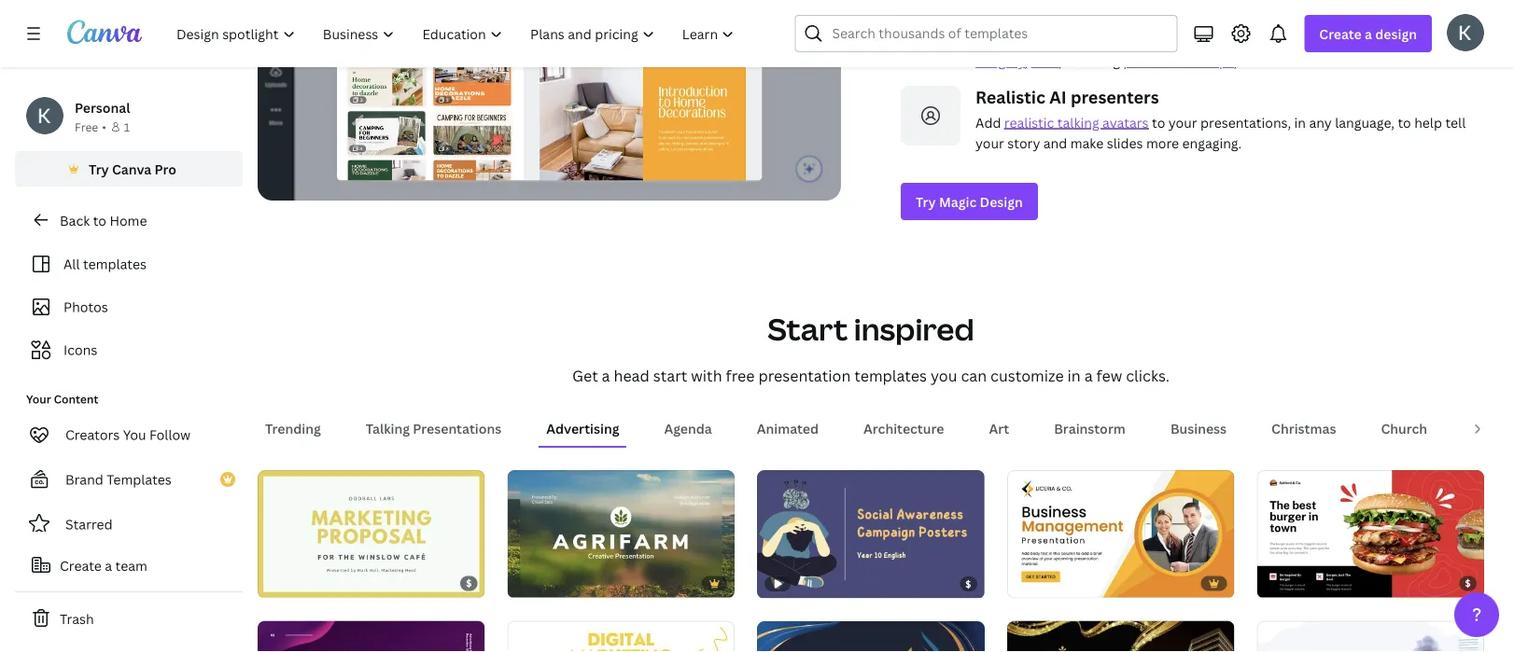 Task type: describe. For each thing, give the bounding box(es) containing it.
slides
[[1107, 134, 1144, 152]]

1 for yellow and white photo marketing proposal presentation
[[271, 577, 276, 589]]

brand templates link
[[15, 461, 243, 499]]

icons link
[[26, 332, 232, 368]]

0 horizontal spatial design
[[1120, 3, 1174, 26]]

1 vertical spatial in
[[1068, 366, 1081, 386]]

to inside "link"
[[93, 212, 106, 229]]

trending
[[265, 420, 321, 438]]

purple and white modern advertising presentation image
[[258, 621, 485, 653]]

can
[[961, 366, 987, 386]]

art button
[[982, 411, 1017, 447]]

1 horizontal spatial $
[[966, 578, 972, 591]]

Search search field
[[833, 16, 1166, 51]]

story
[[1008, 134, 1041, 152]]

content
[[54, 392, 98, 407]]

of for yellow and white photo marketing proposal presentation
[[279, 577, 293, 589]]

create a team
[[60, 557, 147, 575]]

create a design
[[1320, 25, 1418, 42]]

product
[[1124, 52, 1175, 70]]

all templates
[[64, 255, 147, 273]]

green yellow modern farming presentation 16:9 image
[[508, 471, 735, 599]]

animated button
[[750, 411, 827, 447]]

yellow and white photo marketing proposal presentation image
[[258, 471, 485, 599]]

realistic
[[1005, 114, 1055, 131]]

stylized ai imagery
[[976, 31, 1422, 70]]

icons
[[64, 341, 97, 359]]

create a team button
[[15, 547, 243, 585]]

to your presentations, in any language, to help tell your story and make slides more engaging.
[[976, 114, 1467, 152]]

presentations
[[413, 420, 502, 438]]

product mockups link
[[1124, 52, 1235, 70]]

2 horizontal spatial your
[[1169, 114, 1198, 131]]

advertising button
[[539, 411, 627, 447]]

brainstorm
[[1055, 420, 1126, 438]]

use
[[1330, 31, 1354, 49]]

talking
[[366, 420, 410, 438]]

a for team
[[105, 557, 112, 575]]

gifs
[[1032, 52, 1059, 70]]

1 for green yellow modern farming presentation 16:9 image at bottom
[[521, 577, 526, 589]]

top level navigation element
[[164, 15, 750, 52]]

few
[[1097, 366, 1123, 386]]

1 of 10 for red modern burger food presentation image
[[1271, 577, 1308, 589]]

head
[[614, 366, 650, 386]]

faster.
[[1288, 31, 1327, 49]]

impress,
[[1232, 31, 1285, 49]]

clicks.
[[1127, 366, 1170, 386]]

to right language,
[[1399, 114, 1412, 131]]

1 for "white and orange modern business management presentation" image
[[1021, 577, 1026, 589]]

design inside dropdown button
[[1376, 25, 1418, 42]]

try canva pro
[[89, 160, 176, 178]]

$ for '1 of 10' link related to illustrative mental illness awareness presentation image
[[1466, 578, 1472, 590]]

more.
[[1268, 52, 1304, 70]]

templates
[[107, 471, 172, 489]]

$ for '1 of 10' link associated with purple and white modern advertising presentation image on the bottom left of page
[[466, 578, 473, 590]]

in inside to your presentations, in any language, to help tell your story and make slides more engaging.
[[1295, 114, 1307, 131]]

0 vertical spatial help
[[1011, 31, 1039, 49]]

trash
[[60, 610, 94, 628]]

1 horizontal spatial you
[[1042, 31, 1066, 49]]

start inspired
[[768, 309, 975, 350]]

presentations,
[[1201, 114, 1292, 131]]

realistic talking avatars link
[[1005, 114, 1149, 131]]

add apps to your design toolkit
[[976, 3, 1232, 26]]

home
[[110, 212, 147, 229]]

realistic ai presenters
[[976, 86, 1160, 108]]

canva
[[112, 160, 152, 178]]

that
[[1203, 31, 1229, 49]]

yellow & black abstract digital marketing presentation image
[[508, 621, 735, 653]]

talking presentations
[[366, 420, 502, 438]]

presenters
[[1071, 86, 1160, 108]]

2 , from the left
[[1059, 52, 1063, 70]]

stunning
[[1066, 52, 1121, 70]]

10 for red modern burger food presentation image
[[1295, 577, 1308, 589]]

0 horizontal spatial you
[[931, 366, 958, 386]]

customize
[[991, 366, 1064, 386]]

red modern burger food presentation image
[[1258, 471, 1485, 599]]

brand
[[65, 471, 103, 489]]

get a head start with free presentation templates you can customize in a few clicks.
[[573, 366, 1170, 386]]

art
[[989, 420, 1010, 438]]

try for try canva pro
[[89, 160, 109, 178]]

to up more
[[1153, 114, 1166, 131]]

try magic design link
[[901, 183, 1038, 221]]

10 for "white and orange modern business management presentation" image
[[1045, 577, 1058, 589]]

trending button
[[258, 411, 329, 447]]

toolkit
[[1178, 3, 1232, 26]]

create for create a team
[[60, 557, 102, 575]]

all templates link
[[26, 247, 232, 282]]

stylized
[[1357, 31, 1406, 49]]

, gifs , stunning product mockups , and more.
[[1025, 52, 1308, 70]]

architecture button
[[857, 411, 952, 447]]

imagery
[[976, 52, 1025, 70]]

design
[[980, 193, 1024, 211]]

illustrative mental illness awareness presentation image
[[1258, 621, 1485, 653]]

add apps to your design toolkit image
[[901, 4, 961, 64]]

compa
[[1473, 420, 1515, 438]]

talking
[[1058, 114, 1100, 131]]

agenda button
[[657, 411, 720, 447]]

start
[[653, 366, 688, 386]]

any
[[1310, 114, 1333, 131]]

try for try magic design
[[916, 193, 936, 211]]

compa button
[[1466, 411, 1515, 447]]

1 of 10 link for gold black modern elegant hotel presentation image
[[1008, 471, 1235, 599]]

apps
[[976, 31, 1008, 49]]



Task type: locate. For each thing, give the bounding box(es) containing it.
and down the add realistic talking avatars
[[1044, 134, 1068, 152]]

ai for stylized
[[1409, 31, 1422, 49]]

a left few
[[1085, 366, 1093, 386]]

try left canva
[[89, 160, 109, 178]]

1 vertical spatial and
[[1044, 134, 1068, 152]]

0 horizontal spatial in
[[1068, 366, 1081, 386]]

1 vertical spatial create
[[60, 557, 102, 575]]

business button
[[1164, 411, 1235, 447]]

of
[[279, 577, 293, 589], [529, 577, 543, 589], [1029, 577, 1043, 589], [1279, 577, 1293, 589]]

your
[[1078, 3, 1116, 26], [1169, 114, 1198, 131], [976, 134, 1005, 152]]

, left stunning
[[1059, 52, 1063, 70]]

your up create
[[1078, 3, 1116, 26]]

3 , from the left
[[1235, 52, 1238, 70]]

0 horizontal spatial ,
[[1025, 52, 1029, 70]]

1
[[124, 119, 130, 134], [271, 577, 276, 589], [521, 577, 526, 589], [1021, 577, 1026, 589], [1271, 577, 1276, 589]]

1 horizontal spatial 1 of 10
[[1021, 577, 1058, 589]]

in left any
[[1295, 114, 1307, 131]]

animated
[[757, 420, 819, 438]]

brainstorm button
[[1047, 411, 1134, 447]]

and
[[1241, 52, 1265, 70], [1044, 134, 1068, 152]]

brand templates
[[65, 471, 172, 489]]

apps help you create presentations that impress, faster. use
[[976, 31, 1357, 49]]

engaging.
[[1183, 134, 1242, 152]]

help left tell
[[1415, 114, 1443, 131]]

with
[[691, 366, 723, 386]]

1 vertical spatial templates
[[855, 366, 927, 386]]

try inside try magic design link
[[916, 193, 936, 211]]

0 vertical spatial your
[[1078, 3, 1116, 26]]

church
[[1382, 420, 1428, 438]]

your left story
[[976, 134, 1005, 152]]

a
[[1366, 25, 1373, 42], [602, 366, 610, 386], [1085, 366, 1093, 386], [105, 557, 112, 575]]

None search field
[[795, 15, 1178, 52]]

0 horizontal spatial 10
[[296, 577, 308, 589]]

0 vertical spatial templates
[[83, 255, 147, 273]]

2 1 of 10 from the left
[[1021, 577, 1058, 589]]

architecture
[[864, 420, 945, 438]]

add for add apps to your design toolkit
[[976, 3, 1009, 26]]

create for create a design
[[1320, 25, 1362, 42]]

of for green yellow modern farming presentation 16:9 image at bottom
[[529, 577, 543, 589]]

1 horizontal spatial 10
[[1045, 577, 1058, 589]]

0 horizontal spatial ai
[[1050, 86, 1067, 108]]

10 for yellow and white photo marketing proposal presentation
[[296, 577, 308, 589]]

stylized ai imagery link
[[976, 31, 1422, 70]]

2 add from the top
[[976, 114, 1002, 131]]

try
[[89, 160, 109, 178], [916, 193, 936, 211]]

realistic ai presenters image
[[901, 86, 961, 146]]

gifs link
[[1032, 52, 1059, 70]]

2 of from the left
[[529, 577, 543, 589]]

language,
[[1336, 114, 1395, 131]]

0 horizontal spatial your
[[976, 134, 1005, 152]]

templates right all
[[83, 255, 147, 273]]

pro
[[155, 160, 176, 178]]

all
[[64, 255, 80, 273]]

1 of 15
[[521, 577, 557, 589]]

a right 'get'
[[602, 366, 610, 386]]

0 vertical spatial add
[[976, 3, 1009, 26]]

get
[[573, 366, 598, 386]]

0 horizontal spatial try
[[89, 160, 109, 178]]

10
[[296, 577, 308, 589], [1045, 577, 1058, 589], [1295, 577, 1308, 589]]

more
[[1147, 134, 1180, 152]]

0 horizontal spatial and
[[1044, 134, 1068, 152]]

0 vertical spatial create
[[1320, 25, 1362, 42]]

apps
[[1013, 3, 1053, 26]]

2 1 of 10 link from the left
[[1008, 471, 1235, 599]]

try magic design
[[916, 193, 1024, 211]]

inspired
[[854, 309, 975, 350]]

add down realistic
[[976, 114, 1002, 131]]

0 horizontal spatial $
[[466, 578, 473, 590]]

1 horizontal spatial templates
[[855, 366, 927, 386]]

you left can
[[931, 366, 958, 386]]

add
[[976, 3, 1009, 26], [976, 114, 1002, 131]]

1 horizontal spatial and
[[1241, 52, 1265, 70]]

4 of from the left
[[1279, 577, 1293, 589]]

0 vertical spatial in
[[1295, 114, 1307, 131]]

1 10 from the left
[[296, 577, 308, 589]]

0 horizontal spatial create
[[60, 557, 102, 575]]

0 horizontal spatial help
[[1011, 31, 1039, 49]]

2 10 from the left
[[1045, 577, 1058, 589]]

create inside dropdown button
[[1320, 25, 1362, 42]]

your content
[[26, 392, 98, 407]]

1 horizontal spatial try
[[916, 193, 936, 211]]

0 vertical spatial you
[[1042, 31, 1066, 49]]

1 vertical spatial try
[[916, 193, 936, 211]]

agenda
[[664, 420, 712, 438]]

presentations
[[1112, 31, 1200, 49]]

add realistic talking avatars
[[976, 114, 1149, 131]]

a left team
[[105, 557, 112, 575]]

and down the impress,
[[1241, 52, 1265, 70]]

2 horizontal spatial 1 of 10 link
[[1258, 471, 1485, 599]]

1 of 15 link
[[508, 471, 735, 599]]

1 of from the left
[[279, 577, 293, 589]]

1 1 of 10 from the left
[[271, 577, 308, 589]]

try inside try canva pro button
[[89, 160, 109, 178]]

of for red modern burger food presentation image
[[1279, 577, 1293, 589]]

and inside to your presentations, in any language, to help tell your story and make slides more engaging.
[[1044, 134, 1068, 152]]

magic
[[940, 193, 977, 211]]

a inside button
[[105, 557, 112, 575]]

design up the "presentations"
[[1120, 3, 1174, 26]]

$
[[466, 578, 473, 590], [1466, 578, 1472, 590], [966, 578, 972, 591]]

2 horizontal spatial 10
[[1295, 577, 1308, 589]]

1 of 10 link for purple and white modern advertising presentation image on the bottom left of page
[[258, 471, 485, 599]]

1 horizontal spatial create
[[1320, 25, 1362, 42]]

business
[[1171, 420, 1227, 438]]

1 vertical spatial you
[[931, 366, 958, 386]]

0 vertical spatial and
[[1241, 52, 1265, 70]]

0 vertical spatial try
[[89, 160, 109, 178]]

try left magic
[[916, 193, 936, 211]]

1 horizontal spatial your
[[1078, 3, 1116, 26]]

2 horizontal spatial ,
[[1235, 52, 1238, 70]]

start
[[768, 309, 848, 350]]

you
[[123, 426, 146, 444]]

1 horizontal spatial ,
[[1059, 52, 1063, 70]]

creators you follow link
[[15, 417, 243, 454]]

, left gifs link
[[1025, 52, 1029, 70]]

0 horizontal spatial templates
[[83, 255, 147, 273]]

add up apps in the right top of the page
[[976, 3, 1009, 26]]

advertising
[[547, 420, 620, 438]]

help inside to your presentations, in any language, to help tell your story and make slides more engaging.
[[1415, 114, 1443, 131]]

in left few
[[1068, 366, 1081, 386]]

of for "white and orange modern business management presentation" image
[[1029, 577, 1043, 589]]

3 1 of 10 from the left
[[1271, 577, 1308, 589]]

design
[[1120, 3, 1174, 26], [1376, 25, 1418, 42]]

a right use
[[1366, 25, 1373, 42]]

ai inside stylized ai imagery
[[1409, 31, 1422, 49]]

templates down start inspired
[[855, 366, 927, 386]]

create a design button
[[1305, 15, 1433, 52]]

1 of 10 link
[[258, 471, 485, 599], [1008, 471, 1235, 599], [1258, 471, 1485, 599]]

10 up purple and white modern advertising presentation image on the bottom left of page
[[296, 577, 308, 589]]

3 of from the left
[[1029, 577, 1043, 589]]

1 , from the left
[[1025, 52, 1029, 70]]

create
[[1069, 31, 1109, 49]]

1 vertical spatial ai
[[1050, 86, 1067, 108]]

add for add realistic talking avatars
[[976, 114, 1002, 131]]

a for design
[[1366, 25, 1373, 42]]

back to home link
[[15, 202, 243, 239]]

avatars
[[1103, 114, 1149, 131]]

creators
[[65, 426, 120, 444]]

2 vertical spatial your
[[976, 134, 1005, 152]]

to right back
[[93, 212, 106, 229]]

3 1 of 10 link from the left
[[1258, 471, 1485, 599]]

1 add from the top
[[976, 3, 1009, 26]]

design right use
[[1376, 25, 1418, 42]]

2 horizontal spatial 1 of 10
[[1271, 577, 1308, 589]]

10 up illustrative mental illness awareness presentation image
[[1295, 577, 1308, 589]]

0 horizontal spatial 1 of 10 link
[[258, 471, 485, 599]]

1 for red modern burger food presentation image
[[1271, 577, 1276, 589]]

3 10 from the left
[[1295, 577, 1308, 589]]

photos link
[[26, 290, 232, 325]]

10 up gold black modern elegant hotel presentation image
[[1045, 577, 1058, 589]]

gold black modern elegant hotel presentation image
[[1008, 621, 1235, 653]]

1 vertical spatial add
[[976, 114, 1002, 131]]

to
[[1057, 3, 1074, 26], [1153, 114, 1166, 131], [1399, 114, 1412, 131], [93, 212, 106, 229]]

ai for realistic
[[1050, 86, 1067, 108]]

follow
[[149, 426, 191, 444]]

kendall parks image
[[1448, 14, 1485, 51]]

help
[[1011, 31, 1039, 49], [1415, 114, 1443, 131]]

photos
[[64, 298, 108, 316]]

realistic
[[976, 86, 1046, 108]]

your up more
[[1169, 114, 1198, 131]]

1 horizontal spatial ai
[[1409, 31, 1422, 49]]

ai up the add realistic talking avatars
[[1050, 86, 1067, 108]]

1 of 10 for yellow and white photo marketing proposal presentation
[[271, 577, 308, 589]]

free
[[726, 366, 755, 386]]

1 horizontal spatial 1 of 10 link
[[1008, 471, 1235, 599]]

trash link
[[15, 601, 243, 638]]

try canva pro button
[[15, 151, 243, 187]]

ai right stylized on the right top
[[1409, 31, 1422, 49]]

you up gifs link
[[1042, 31, 1066, 49]]

create inside button
[[60, 557, 102, 575]]

1 1 of 10 link from the left
[[258, 471, 485, 599]]

1 horizontal spatial design
[[1376, 25, 1418, 42]]

1 horizontal spatial in
[[1295, 114, 1307, 131]]

blue and gold modern business advertising agency presentation image
[[758, 622, 985, 653]]

0 horizontal spatial 1 of 10
[[271, 577, 308, 589]]

starred link
[[15, 506, 243, 544]]

•
[[102, 119, 106, 134]]

white and orange modern business management presentation image
[[1008, 471, 1235, 599]]

0 vertical spatial ai
[[1409, 31, 1422, 49]]

2 horizontal spatial $
[[1466, 578, 1472, 590]]

a inside dropdown button
[[1366, 25, 1373, 42]]

1 vertical spatial your
[[1169, 114, 1198, 131]]

, down the impress,
[[1235, 52, 1238, 70]]

create
[[1320, 25, 1362, 42], [60, 557, 102, 575]]

a for head
[[602, 366, 610, 386]]

presentation
[[759, 366, 851, 386]]

1 of 10 link for illustrative mental illness awareness presentation image
[[1258, 471, 1485, 599]]

help down apps
[[1011, 31, 1039, 49]]

1 vertical spatial help
[[1415, 114, 1443, 131]]

1 horizontal spatial help
[[1415, 114, 1443, 131]]

to right apps
[[1057, 3, 1074, 26]]

back
[[60, 212, 90, 229]]

back to home
[[60, 212, 147, 229]]

15
[[546, 577, 557, 589]]

1 of 10 for "white and orange modern business management presentation" image
[[1021, 577, 1058, 589]]



Task type: vqa. For each thing, say whether or not it's contained in the screenshot.
the about at the right bottom of the page
no



